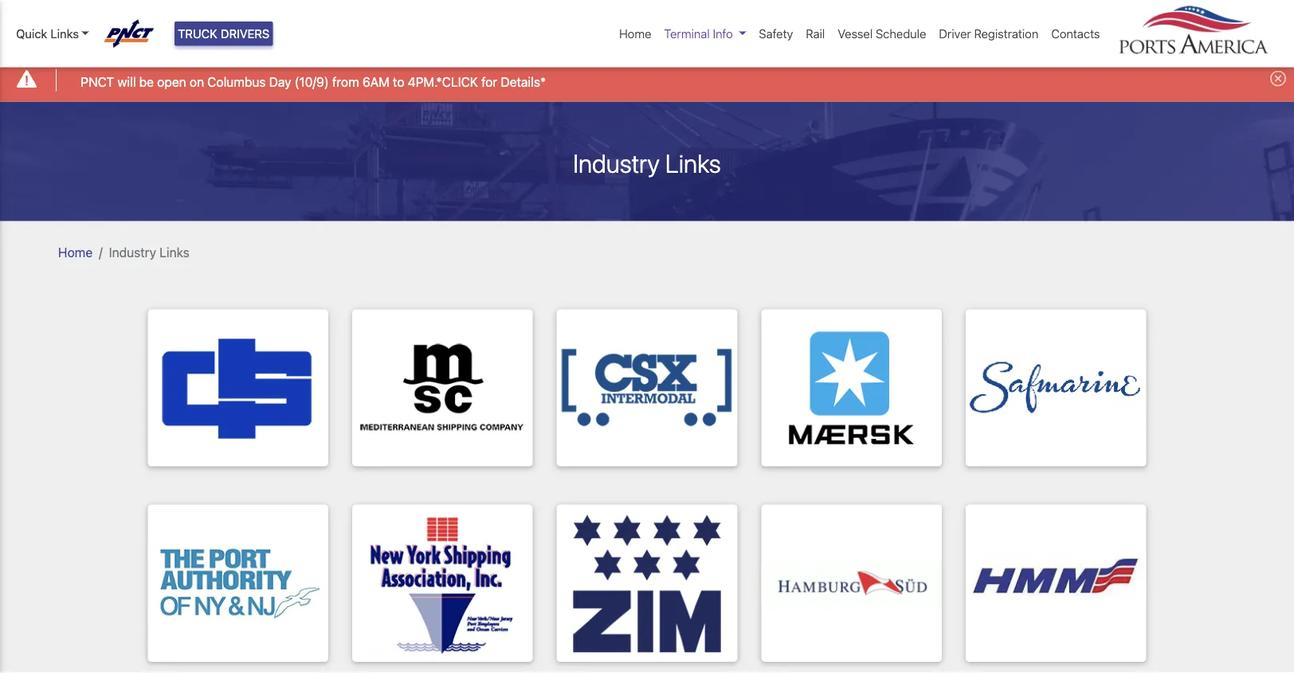 Task type: vqa. For each thing, say whether or not it's contained in the screenshot.
the $364
no



Task type: describe. For each thing, give the bounding box(es) containing it.
1 vertical spatial home
[[58, 245, 93, 260]]

truck
[[178, 27, 218, 41]]

from
[[332, 74, 359, 89]]

for
[[482, 74, 498, 89]]

on
[[190, 74, 204, 89]]

6am
[[363, 74, 390, 89]]

open
[[157, 74, 186, 89]]

contacts
[[1052, 27, 1100, 41]]

driver
[[939, 27, 972, 41]]

safety link
[[753, 18, 800, 49]]

quick
[[16, 27, 47, 41]]

links inside the quick links link
[[51, 27, 79, 41]]

to
[[393, 74, 405, 89]]

1 vertical spatial industry links
[[109, 245, 189, 260]]

registration
[[975, 27, 1039, 41]]

quick links link
[[16, 25, 89, 43]]

vessel schedule link
[[832, 18, 933, 49]]

0 vertical spatial home
[[619, 27, 652, 41]]

pnct
[[81, 74, 114, 89]]

(10/9)
[[295, 74, 329, 89]]

truck drivers link
[[175, 21, 273, 46]]

be
[[139, 74, 154, 89]]

details*
[[501, 74, 546, 89]]

vessel
[[838, 27, 873, 41]]

terminal info
[[664, 27, 733, 41]]

quick links
[[16, 27, 79, 41]]

will
[[117, 74, 136, 89]]



Task type: locate. For each thing, give the bounding box(es) containing it.
info
[[713, 27, 733, 41]]

truck drivers
[[178, 27, 270, 41]]

industry
[[573, 148, 660, 178], [109, 245, 156, 260]]

contacts link
[[1045, 18, 1107, 49]]

1 horizontal spatial industry links
[[573, 148, 721, 178]]

rail link
[[800, 18, 832, 49]]

0 horizontal spatial industry links
[[109, 245, 189, 260]]

driver registration link
[[933, 18, 1045, 49]]

0 vertical spatial industry
[[573, 148, 660, 178]]

0 horizontal spatial industry
[[109, 245, 156, 260]]

1 vertical spatial links
[[666, 148, 721, 178]]

terminal info link
[[658, 18, 753, 49]]

0 vertical spatial links
[[51, 27, 79, 41]]

1 horizontal spatial home
[[619, 27, 652, 41]]

day
[[269, 74, 291, 89]]

0 horizontal spatial links
[[51, 27, 79, 41]]

pnct will be open on columbus day (10/9) from 6am to 4pm.*click for details*
[[81, 74, 546, 89]]

vessel schedule
[[838, 27, 927, 41]]

0 vertical spatial home link
[[613, 18, 658, 49]]

2 vertical spatial links
[[160, 245, 189, 260]]

1 vertical spatial home link
[[58, 245, 93, 260]]

columbus
[[207, 74, 266, 89]]

driver registration
[[939, 27, 1039, 41]]

pnct will be open on columbus day (10/9) from 6am to 4pm.*click for details* link
[[81, 72, 546, 91]]

4pm.*click
[[408, 74, 478, 89]]

rail
[[806, 27, 825, 41]]

home
[[619, 27, 652, 41], [58, 245, 93, 260]]

1 vertical spatial industry
[[109, 245, 156, 260]]

drivers
[[221, 27, 270, 41]]

links
[[51, 27, 79, 41], [666, 148, 721, 178], [160, 245, 189, 260]]

1 horizontal spatial links
[[160, 245, 189, 260]]

schedule
[[876, 27, 927, 41]]

pnct will be open on columbus day (10/9) from 6am to 4pm.*click for details* alert
[[0, 59, 1295, 102]]

industry links
[[573, 148, 721, 178], [109, 245, 189, 260]]

home link
[[613, 18, 658, 49], [58, 245, 93, 260]]

1 horizontal spatial industry
[[573, 148, 660, 178]]

0 horizontal spatial home link
[[58, 245, 93, 260]]

0 vertical spatial industry links
[[573, 148, 721, 178]]

close image
[[1271, 70, 1287, 86]]

1 horizontal spatial home link
[[613, 18, 658, 49]]

2 horizontal spatial links
[[666, 148, 721, 178]]

terminal
[[664, 27, 710, 41]]

safety
[[759, 27, 793, 41]]

0 horizontal spatial home
[[58, 245, 93, 260]]



